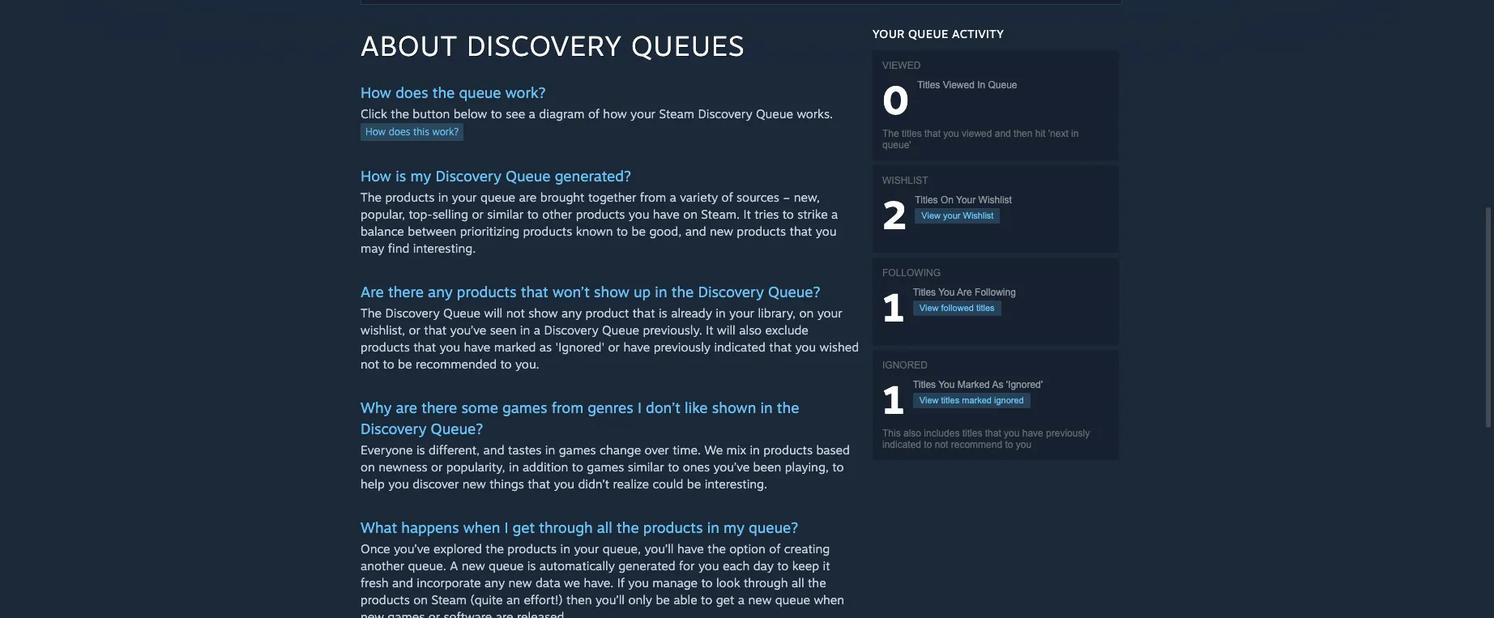 Task type: locate. For each thing, give the bounding box(es) containing it.
from inside how is my discovery queue generated? the products in your queue are brought together from a variety of sources – new, popular, top-selling or similar to other products you have on steam. it tries to strike a balance between prioritizing products known to be good, and new products that you may find interesting.
[[640, 190, 666, 205]]

2 vertical spatial you've
[[394, 541, 430, 557]]

0 vertical spatial also
[[739, 323, 762, 338]]

discovery
[[467, 28, 622, 62], [698, 106, 752, 122], [436, 167, 502, 185], [698, 283, 764, 301], [385, 306, 440, 321], [544, 323, 599, 338], [361, 420, 427, 438]]

products up seen
[[457, 283, 517, 301]]

titles inside following 1 titles you are following view followed titles
[[913, 287, 936, 298]]

not up seen
[[506, 306, 525, 321]]

1 vertical spatial also
[[904, 428, 921, 439]]

steam inside how does the queue work? click the button below to see a diagram of how your steam discovery queue works. how does this work?
[[659, 106, 695, 122]]

that inside why are there some games from genres i don't like shown in the discovery queue? everyone is different, and tastes in games change over time. we mix in products based on newness or popularity, in addition to games similar to ones you've been playing, to help you discover new things that you didn't realize could be interesting.
[[528, 477, 550, 492]]

are down an
[[496, 609, 513, 618]]

view inside 'ignored 1 titles you marked as 'ignored' view titles marked ignored'
[[920, 395, 939, 405]]

how
[[361, 83, 391, 101], [365, 126, 386, 138], [361, 167, 391, 185]]

you left the marked
[[939, 379, 955, 391]]

in up addition
[[545, 442, 555, 458]]

we
[[705, 442, 723, 458]]

0 vertical spatial show
[[594, 283, 630, 301]]

steam right how
[[659, 106, 695, 122]]

0 vertical spatial view
[[922, 211, 941, 220]]

similar
[[487, 207, 524, 222], [628, 460, 664, 475]]

didn't
[[578, 477, 610, 492]]

1 horizontal spatial 'ignored'
[[1006, 379, 1043, 391]]

in up selling
[[438, 190, 448, 205]]

discovery up the wishlist,
[[385, 306, 440, 321]]

are up followed
[[957, 287, 972, 298]]

like
[[685, 399, 708, 417]]

you've left seen
[[450, 323, 486, 338]]

if
[[617, 575, 625, 591]]

i inside the what happens when i get through all the products in my queue? once you've explored the products in your queue, you'll have the option of creating another queue. a new queue is automatically generated for you each day to keep it fresh and incorporate any new data we have. if you manage to look through all the products on steam (quite an effort!) then you'll only be able to get a new queue when new games or software are released.
[[504, 519, 508, 536]]

are inside following 1 titles you are following view followed titles
[[957, 287, 972, 298]]

your up wished
[[817, 306, 843, 321]]

2 vertical spatial are
[[496, 609, 513, 618]]

1 horizontal spatial from
[[640, 190, 666, 205]]

is inside are there any products that won't show up in the discovery queue? the discovery queue will not show any product that is already in your library, on your wishlist, or that you've seen in a discovery queue previously. it will also exclude products that you have marked as 'ignored' or have previously indicated that you wished not to be recommended to you.
[[659, 306, 668, 321]]

is
[[396, 167, 406, 185], [659, 306, 668, 321], [417, 442, 425, 458], [527, 558, 536, 574]]

queue down product
[[602, 323, 639, 338]]

1 vertical spatial queue?
[[431, 420, 483, 438]]

of up steam.
[[722, 190, 733, 205]]

games down "fresh"
[[388, 609, 425, 618]]

0 vertical spatial when
[[463, 519, 500, 536]]

'next
[[1048, 128, 1069, 139]]

you for ignored 1 titles you marked as 'ignored' view titles marked ignored
[[939, 379, 955, 391]]

1
[[883, 283, 905, 331], [883, 375, 905, 424]]

following 1 titles you are following view followed titles
[[883, 267, 1016, 331]]

1 vertical spatial get
[[716, 592, 734, 608]]

on up exclude at the bottom right
[[799, 306, 814, 321]]

i down things
[[504, 519, 508, 536]]

titles
[[902, 128, 922, 139], [977, 303, 995, 313], [941, 395, 960, 405], [963, 428, 983, 439]]

1 horizontal spatial when
[[814, 592, 845, 608]]

how is my discovery queue generated? the products in your queue are brought together from a variety of sources – new, popular, top-selling or similar to other products you have on steam. it tries to strike a balance between prioritizing products known to be good, and new products that you may find interesting.
[[361, 167, 838, 256]]

0 vertical spatial work?
[[506, 83, 546, 101]]

view left followed
[[920, 303, 939, 313]]

your up view your wishlist link
[[956, 194, 976, 206]]

and up popularity,
[[483, 442, 505, 458]]

1 vertical spatial work?
[[432, 126, 459, 138]]

discover
[[413, 477, 459, 492]]

1 vertical spatial 'ignored'
[[1006, 379, 1043, 391]]

discovery down queues
[[698, 106, 752, 122]]

indicated down exclude at the bottom right
[[714, 340, 766, 355]]

each
[[723, 558, 750, 574]]

1 vertical spatial 1
[[883, 375, 905, 424]]

does up "button"
[[396, 83, 428, 101]]

0 vertical spatial all
[[597, 519, 613, 536]]

that inside the titles that you viewed and then hit 'next in queue'
[[925, 128, 941, 139]]

2 you from the top
[[939, 379, 955, 391]]

i inside why are there some games from genres i don't like shown in the discovery queue? everyone is different, and tastes in games change over time. we mix in products based on newness or popularity, in addition to games similar to ones you've been playing, to help you discover new things that you didn't realize could be interesting.
[[638, 399, 642, 417]]

0 vertical spatial i
[[638, 399, 642, 417]]

indicated inside "this also includes titles that you have previously indicated to not recommend to you"
[[883, 439, 921, 451]]

mix
[[727, 442, 746, 458]]

2 vertical spatial of
[[769, 541, 781, 557]]

0 vertical spatial interesting.
[[413, 241, 476, 256]]

recommend
[[951, 439, 1003, 451]]

1 horizontal spatial are
[[957, 287, 972, 298]]

through
[[539, 519, 593, 536], [744, 575, 788, 591]]

find
[[388, 241, 410, 256]]

be left "good,"
[[632, 224, 646, 239]]

0 vertical spatial previously
[[654, 340, 711, 355]]

1 inside 'ignored 1 titles you marked as 'ignored' view titles marked ignored'
[[883, 375, 905, 424]]

queue? inside are there any products that won't show up in the discovery queue? the discovery queue will not show any product that is already in your library, on your wishlist, or that you've seen in a discovery queue previously. it will also exclude products that you have marked as 'ignored' or have previously indicated that you wished not to be recommended to you.
[[768, 283, 821, 301]]

and inside the titles that you viewed and then hit 'next in queue'
[[995, 128, 1011, 139]]

titles down 'following'
[[913, 287, 936, 298]]

when up explored
[[463, 519, 500, 536]]

is up popular,
[[396, 167, 406, 185]]

0 vertical spatial it
[[744, 207, 751, 222]]

your
[[873, 27, 905, 41], [956, 194, 976, 206]]

and right viewed
[[995, 128, 1011, 139]]

queue left 'works.'
[[756, 106, 793, 122]]

this
[[883, 428, 901, 439]]

0 vertical spatial the
[[883, 128, 899, 139]]

0 vertical spatial 1
[[883, 283, 905, 331]]

0 vertical spatial you've
[[450, 323, 486, 338]]

wishlist up view your wishlist link
[[979, 194, 1012, 206]]

are inside why are there some games from genres i don't like shown in the discovery queue? everyone is different, and tastes in games change over time. we mix in products based on newness or popularity, in addition to games similar to ones you've been playing, to help you discover new things that you didn't realize could be interesting.
[[396, 399, 417, 417]]

wishlist down the titles that you viewed and then hit 'next in queue'
[[963, 211, 994, 220]]

1 down 'following'
[[883, 283, 905, 331]]

you've inside why are there some games from genres i don't like shown in the discovery queue? everyone is different, and tastes in games change over time. we mix in products based on newness or popularity, in addition to games similar to ones you've been playing, to help you discover new things that you didn't realize could be interesting.
[[714, 460, 750, 475]]

then inside the what happens when i get through all the products in my queue? once you've explored the products in your queue, you'll have the option of creating another queue. a new queue is automatically generated for you each day to keep it fresh and incorporate any new data we have. if you manage to look through all the products on steam (quite an effort!) then you'll only be able to get a new queue when new games or software are released.
[[567, 592, 592, 608]]

your right how
[[631, 106, 656, 122]]

1 horizontal spatial your
[[956, 194, 976, 206]]

1 horizontal spatial i
[[638, 399, 642, 417]]

how inside how is my discovery queue generated? the products in your queue are brought together from a variety of sources – new, popular, top-selling or similar to other products you have on steam. it tries to strike a balance between prioritizing products known to be good, and new products that you may find interesting.
[[361, 167, 391, 185]]

button
[[413, 106, 450, 122]]

are inside the what happens when i get through all the products in my queue? once you've explored the products in your queue, you'll have the option of creating another queue. a new queue is automatically generated for you each day to keep it fresh and incorporate any new data we have. if you manage to look through all the products on steam (quite an effort!) then you'll only be able to get a new queue when new games or software are released.
[[496, 609, 513, 618]]

1 horizontal spatial are
[[496, 609, 513, 618]]

the
[[433, 83, 455, 101], [391, 106, 409, 122], [672, 283, 694, 301], [777, 399, 799, 417], [617, 519, 639, 536], [486, 541, 504, 557], [708, 541, 726, 557], [808, 575, 826, 591]]

are inside how is my discovery queue generated? the products in your queue are brought together from a variety of sources – new, popular, top-selling or similar to other products you have on steam. it tries to strike a balance between prioritizing products known to be good, and new products that you may find interesting.
[[519, 190, 537, 205]]

titles inside "this also includes titles that you have previously indicated to not recommend to you"
[[963, 428, 983, 439]]

titles inside viewed 0 titles viewed in queue
[[917, 79, 940, 91]]

released.
[[517, 609, 568, 618]]

products up top-
[[385, 190, 435, 205]]

between
[[408, 224, 457, 239]]

1 horizontal spatial interesting.
[[705, 477, 768, 492]]

0 horizontal spatial show
[[529, 306, 558, 321]]

in right 'next
[[1071, 128, 1079, 139]]

'ignored' inside 'ignored 1 titles you marked as 'ignored' view titles marked ignored'
[[1006, 379, 1043, 391]]

1 vertical spatial you'll
[[596, 592, 625, 608]]

is up newness
[[417, 442, 425, 458]]

does
[[396, 83, 428, 101], [389, 126, 410, 138]]

is inside why are there some games from genres i don't like shown in the discovery queue? everyone is different, and tastes in games change over time. we mix in products based on newness or popularity, in addition to games similar to ones you've been playing, to help you discover new things that you didn't realize could be interesting.
[[417, 442, 425, 458]]

and inside the what happens when i get through all the products in my queue? once you've explored the products in your queue, you'll have the option of creating another queue. a new queue is automatically generated for you each day to keep it fresh and incorporate any new data we have. if you manage to look through all the products on steam (quite an effort!) then you'll only be able to get a new queue when new games or software are released.
[[392, 575, 413, 591]]

1 horizontal spatial of
[[722, 190, 733, 205]]

have
[[653, 207, 680, 222], [464, 340, 491, 355], [624, 340, 650, 355], [1023, 428, 1044, 439], [677, 541, 704, 557]]

2 vertical spatial any
[[485, 575, 505, 591]]

to left "you."
[[500, 357, 512, 372]]

of inside how does the queue work? click the button below to see a diagram of how your steam discovery queue works. how does this work?
[[588, 106, 600, 122]]

you'll down if
[[596, 592, 625, 608]]

from
[[640, 190, 666, 205], [552, 399, 584, 417]]

from up "good,"
[[640, 190, 666, 205]]

show up as
[[529, 306, 558, 321]]

0 vertical spatial indicated
[[714, 340, 766, 355]]

also right this
[[904, 428, 921, 439]]

prioritizing
[[460, 224, 520, 239]]

1 horizontal spatial similar
[[628, 460, 664, 475]]

1 horizontal spatial you've
[[450, 323, 486, 338]]

discovery up diagram at the top
[[467, 28, 622, 62]]

or inside the what happens when i get through all the products in my queue? once you've explored the products in your queue, you'll have the option of creating another queue. a new queue is automatically generated for you each day to keep it fresh and incorporate any new data we have. if you manage to look through all the products on steam (quite an effort!) then you'll only be able to get a new queue when new games or software are released.
[[428, 609, 440, 618]]

are
[[519, 190, 537, 205], [396, 399, 417, 417], [496, 609, 513, 618]]

don't
[[646, 399, 681, 417]]

there
[[388, 283, 424, 301], [422, 399, 457, 417]]

have down ignored
[[1023, 428, 1044, 439]]

shown
[[712, 399, 756, 417]]

my up top-
[[410, 167, 431, 185]]

1 vertical spatial all
[[792, 575, 804, 591]]

2 vertical spatial view
[[920, 395, 939, 405]]

0 horizontal spatial marked
[[494, 340, 536, 355]]

0 vertical spatial does
[[396, 83, 428, 101]]

different,
[[429, 442, 480, 458]]

wishlist
[[883, 175, 928, 186]]

0 vertical spatial then
[[1014, 128, 1033, 139]]

0 vertical spatial my
[[410, 167, 431, 185]]

newness
[[379, 460, 428, 475]]

'ignored' inside are there any products that won't show up in the discovery queue? the discovery queue will not show any product that is already in your library, on your wishlist, or that you've seen in a discovery queue previously. it will also exclude products that you have marked as 'ignored' or have previously indicated that you wished not to be recommended to you.
[[556, 340, 605, 355]]

0 vertical spatial of
[[588, 106, 600, 122]]

1 inside following 1 titles you are following view followed titles
[[883, 283, 905, 331]]

2 vertical spatial not
[[935, 439, 949, 451]]

it left tries
[[744, 207, 751, 222]]

0 vertical spatial 'ignored'
[[556, 340, 605, 355]]

1 vertical spatial when
[[814, 592, 845, 608]]

indicated left includes
[[883, 439, 921, 451]]

a down 'look'
[[738, 592, 745, 608]]

the titles that you viewed and then hit 'next in queue'
[[883, 128, 1079, 151]]

includes
[[924, 428, 960, 439]]

ones
[[683, 460, 710, 475]]

1 vertical spatial then
[[567, 592, 592, 608]]

marked inside 'ignored 1 titles you marked as 'ignored' view titles marked ignored'
[[962, 395, 992, 405]]

0 vertical spatial not
[[506, 306, 525, 321]]

from left genres
[[552, 399, 584, 417]]

things
[[490, 477, 524, 492]]

an
[[506, 592, 520, 608]]

the inside are there any products that won't show up in the discovery queue? the discovery queue will not show any product that is already in your library, on your wishlist, or that you've seen in a discovery queue previously. it will also exclude products that you have marked as 'ignored' or have previously indicated that you wished not to be recommended to you.
[[361, 306, 382, 321]]

0 horizontal spatial are
[[361, 283, 384, 301]]

my inside the what happens when i get through all the products in my queue? once you've explored the products in your queue, you'll have the option of creating another queue. a new queue is automatically generated for you each day to keep it fresh and incorporate any new data we have. if you manage to look through all the products on steam (quite an effort!) then you'll only be able to get a new queue when new games or software are released.
[[724, 519, 745, 536]]

1 you from the top
[[939, 287, 955, 298]]

1 horizontal spatial any
[[485, 575, 505, 591]]

1 vertical spatial your
[[956, 194, 976, 206]]

it down already
[[706, 323, 714, 338]]

your inside the what happens when i get through all the products in my queue? once you've explored the products in your queue, you'll have the option of creating another queue. a new queue is automatically generated for you each day to keep it fresh and incorporate any new data we have. if you manage to look through all the products on steam (quite an effort!) then you'll only be able to get a new queue when new games or software are released.
[[574, 541, 599, 557]]

0 horizontal spatial also
[[739, 323, 762, 338]]

a inside the what happens when i get through all the products in my queue? once you've explored the products in your queue, you'll have the option of creating another queue. a new queue is automatically generated for you each day to keep it fresh and incorporate any new data we have. if you manage to look through all the products on steam (quite an effort!) then you'll only be able to get a new queue when new games or software are released.
[[738, 592, 745, 608]]

about discovery queues
[[361, 28, 745, 62]]

have inside how is my discovery queue generated? the products in your queue are brought together from a variety of sources – new, popular, top-selling or similar to other products you have on steam. it tries to strike a balance between prioritizing products known to be good, and new products that you may find interesting.
[[653, 207, 680, 222]]

1 vertical spatial similar
[[628, 460, 664, 475]]

to left see
[[491, 106, 502, 122]]

not inside "this also includes titles that you have previously indicated to not recommend to you"
[[935, 439, 949, 451]]

titles inside the titles that you viewed and then hit 'next in queue'
[[902, 128, 922, 139]]

1 vertical spatial interesting.
[[705, 477, 768, 492]]

1 vertical spatial does
[[389, 126, 410, 138]]

0 vertical spatial get
[[513, 519, 535, 536]]

that
[[925, 128, 941, 139], [790, 224, 812, 239], [521, 283, 548, 301], [633, 306, 655, 321], [424, 323, 447, 338], [413, 340, 436, 355], [769, 340, 792, 355], [985, 428, 1001, 439], [528, 477, 550, 492]]

be inside the what happens when i get through all the products in my queue? once you've explored the products in your queue, you'll have the option of creating another queue. a new queue is automatically generated for you each day to keep it fresh and incorporate any new data we have. if you manage to look through all the products on steam (quite an effort!) then you'll only be able to get a new queue when new games or software are released.
[[656, 592, 670, 608]]

titles inside 'ignored 1 titles you marked as 'ignored' view titles marked ignored'
[[913, 379, 936, 391]]

0 horizontal spatial indicated
[[714, 340, 766, 355]]

1 horizontal spatial get
[[716, 592, 734, 608]]

products up known on the top left of page
[[576, 207, 625, 222]]

1 vertical spatial not
[[361, 357, 379, 372]]

1 horizontal spatial previously
[[1046, 428, 1090, 439]]

that inside "this also includes titles that you have previously indicated to not recommend to you"
[[985, 428, 1001, 439]]

the right shown
[[777, 399, 799, 417]]

queue right in
[[988, 79, 1018, 91]]

you
[[944, 128, 959, 139], [629, 207, 649, 222], [816, 224, 837, 239], [440, 340, 460, 355], [795, 340, 816, 355], [1004, 428, 1020, 439], [1016, 439, 1032, 451], [388, 477, 409, 492], [554, 477, 575, 492], [699, 558, 719, 574], [628, 575, 649, 591]]

1 vertical spatial my
[[724, 519, 745, 536]]

1 up this
[[883, 375, 905, 424]]

2 vertical spatial how
[[361, 167, 391, 185]]

is up data
[[527, 558, 536, 574]]

queue inside how does the queue work? click the button below to see a diagram of how your steam discovery queue works. how does this work?
[[756, 106, 793, 122]]

queues
[[631, 28, 745, 62]]

how down click
[[365, 126, 386, 138]]

incorporate
[[417, 575, 481, 591]]

to right able
[[701, 592, 713, 608]]

interesting. inside how is my discovery queue generated? the products in your queue are brought together from a variety of sources – new, popular, top-selling or similar to other products you have on steam. it tries to strike a balance between prioritizing products known to be good, and new products that you may find interesting.
[[413, 241, 476, 256]]

your inside how does the queue work? click the button below to see a diagram of how your steam discovery queue works. how does this work?
[[631, 106, 656, 122]]

you inside following 1 titles you are following view followed titles
[[939, 287, 955, 298]]

a left variety
[[670, 190, 677, 205]]

any up the (quite
[[485, 575, 505, 591]]

generated?
[[555, 167, 631, 185]]

queue? up "library,"
[[768, 283, 821, 301]]

the inside why are there some games from genres i don't like shown in the discovery queue? everyone is different, and tastes in games change over time. we mix in products based on newness or popularity, in addition to games similar to ones you've been playing, to help you discover new things that you didn't realize could be interesting.
[[777, 399, 799, 417]]

are right why
[[396, 399, 417, 417]]

0 vertical spatial through
[[539, 519, 593, 536]]

titles for viewed 0 titles viewed in queue
[[917, 79, 940, 91]]

1 horizontal spatial will
[[717, 323, 736, 338]]

0 vertical spatial from
[[640, 190, 666, 205]]

as
[[540, 340, 552, 355]]

have up "good,"
[[653, 207, 680, 222]]

viewed
[[883, 60, 921, 71]]

0 horizontal spatial previously
[[654, 340, 711, 355]]

0 horizontal spatial of
[[588, 106, 600, 122]]

0 horizontal spatial when
[[463, 519, 500, 536]]

viewed
[[962, 128, 992, 139]]

queue?
[[749, 519, 798, 536]]

on inside the what happens when i get through all the products in my queue? once you've explored the products in your queue, you'll have the option of creating another queue. a new queue is automatically generated for you each day to keep it fresh and incorporate any new data we have. if you manage to look through all the products on steam (quite an effort!) then you'll only be able to get a new queue when new games or software are released.
[[413, 592, 428, 608]]

you inside 'ignored 1 titles you marked as 'ignored' view titles marked ignored'
[[939, 379, 955, 391]]

1 vertical spatial marked
[[962, 395, 992, 405]]

to inside how does the queue work? click the button below to see a diagram of how your steam discovery queue works. how does this work?
[[491, 106, 502, 122]]

how for does
[[361, 83, 391, 101]]

will right previously.
[[717, 323, 736, 338]]

also inside "this also includes titles that you have previously indicated to not recommend to you"
[[904, 428, 921, 439]]

your up viewed
[[873, 27, 905, 41]]

1 vertical spatial of
[[722, 190, 733, 205]]

view inside following 1 titles you are following view followed titles
[[920, 303, 939, 313]]

marked
[[958, 379, 990, 391]]

your inside wishlist 2 titles on your wishlist view your wishlist
[[943, 211, 961, 220]]

work? down "button"
[[432, 126, 459, 138]]

view your wishlist link
[[915, 208, 1000, 224]]

queue inside viewed 0 titles viewed in queue
[[988, 79, 1018, 91]]

from inside why are there some games from genres i don't like shown in the discovery queue? everyone is different, and tastes in games change over time. we mix in products based on newness or popularity, in addition to games similar to ones you've been playing, to help you discover new things that you didn't realize could be interesting.
[[552, 399, 584, 417]]

known
[[576, 224, 613, 239]]

followed
[[941, 303, 974, 313]]

selling
[[433, 207, 468, 222]]

1 horizontal spatial indicated
[[883, 439, 921, 451]]

the up popular,
[[361, 190, 382, 205]]

how
[[603, 106, 627, 122]]

are inside are there any products that won't show up in the discovery queue? the discovery queue will not show any product that is already in your library, on your wishlist, or that you've seen in a discovery queue previously. it will also exclude products that you have marked as 'ignored' or have previously indicated that you wished not to be recommended to you.
[[361, 283, 384, 301]]

any down between
[[428, 283, 453, 301]]

view for 1
[[920, 303, 939, 313]]

0 vertical spatial there
[[388, 283, 424, 301]]

new down popularity,
[[463, 477, 486, 492]]

1 vertical spatial indicated
[[883, 439, 921, 451]]

your inside how is my discovery queue generated? the products in your queue are brought together from a variety of sources – new, popular, top-selling or similar to other products you have on steam. it tries to strike a balance between prioritizing products known to be good, and new products that you may find interesting.
[[452, 190, 477, 205]]

similar inside how is my discovery queue generated? the products in your queue are brought together from a variety of sources – new, popular, top-selling or similar to other products you have on steam. it tries to strike a balance between prioritizing products known to be good, and new products that you may find interesting.
[[487, 207, 524, 222]]

be
[[632, 224, 646, 239], [398, 357, 412, 372], [687, 477, 701, 492], [656, 592, 670, 608]]

another
[[361, 558, 405, 574]]

1 vertical spatial from
[[552, 399, 584, 417]]

1 horizontal spatial you'll
[[645, 541, 674, 557]]

1 vertical spatial you've
[[714, 460, 750, 475]]

have down previously.
[[624, 340, 650, 355]]

0 vertical spatial steam
[[659, 106, 695, 122]]

steam.
[[701, 207, 740, 222]]

1 vertical spatial view
[[920, 303, 939, 313]]

your up selling
[[452, 190, 477, 205]]

exclude
[[765, 323, 809, 338]]

1 horizontal spatial queue?
[[768, 283, 821, 301]]

marked
[[494, 340, 536, 355], [962, 395, 992, 405]]

0 horizontal spatial all
[[597, 519, 613, 536]]

in inside how is my discovery queue generated? the products in your queue are brought together from a variety of sources – new, popular, top-selling or similar to other products you have on steam. it tries to strike a balance between prioritizing products known to be good, and new products that you may find interesting.
[[438, 190, 448, 205]]

to left other
[[527, 207, 539, 222]]

a
[[529, 106, 536, 122], [670, 190, 677, 205], [832, 207, 838, 222], [534, 323, 541, 338], [738, 592, 745, 608]]

on inside are there any products that won't show up in the discovery queue? the discovery queue will not show any product that is already in your library, on your wishlist, or that you've seen in a discovery queue previously. it will also exclude products that you have marked as 'ignored' or have previously indicated that you wished not to be recommended to you.
[[799, 306, 814, 321]]

new down day
[[748, 592, 772, 608]]

be down manage
[[656, 592, 670, 608]]

discovery inside how does the queue work? click the button below to see a diagram of how your steam discovery queue works. how does this work?
[[698, 106, 752, 122]]

0 vertical spatial queue?
[[768, 283, 821, 301]]

1 horizontal spatial show
[[594, 283, 630, 301]]

or
[[472, 207, 484, 222], [409, 323, 421, 338], [608, 340, 620, 355], [431, 460, 443, 475], [428, 609, 440, 618]]

not
[[506, 306, 525, 321], [361, 357, 379, 372], [935, 439, 949, 451]]

discovery up selling
[[436, 167, 502, 185]]

view
[[922, 211, 941, 220], [920, 303, 939, 313], [920, 395, 939, 405]]

i
[[638, 399, 642, 417], [504, 519, 508, 536]]

products up playing, at the bottom right
[[764, 442, 813, 458]]

a right see
[[529, 106, 536, 122]]

1 horizontal spatial marked
[[962, 395, 992, 405]]

keep
[[792, 558, 819, 574]]

titles inside wishlist 2 titles on your wishlist view your wishlist
[[915, 194, 938, 206]]

1 vertical spatial previously
[[1046, 428, 1090, 439]]

2 horizontal spatial are
[[519, 190, 537, 205]]

in right up
[[655, 283, 667, 301]]

1 vertical spatial steam
[[431, 592, 467, 608]]

'ignored' right as
[[556, 340, 605, 355]]

1 1 from the top
[[883, 283, 905, 331]]

2 horizontal spatial not
[[935, 439, 949, 451]]

0 horizontal spatial i
[[504, 519, 508, 536]]

0 horizontal spatial 'ignored'
[[556, 340, 605, 355]]

as
[[992, 379, 1004, 391]]

you've down mix at the left of page
[[714, 460, 750, 475]]

will up seen
[[484, 306, 503, 321]]

there left "some" at the left of the page
[[422, 399, 457, 417]]

you've
[[450, 323, 486, 338], [714, 460, 750, 475], [394, 541, 430, 557]]

you've up queue.
[[394, 541, 430, 557]]

any down won't
[[562, 306, 582, 321]]

ignored
[[994, 395, 1024, 405]]

1 for ignored 1 titles you marked as 'ignored' view titles marked ignored
[[883, 375, 905, 424]]

is inside how is my discovery queue generated? the products in your queue are brought together from a variety of sources – new, popular, top-selling or similar to other products you have on steam. it tries to strike a balance between prioritizing products known to be good, and new products that you may find interesting.
[[396, 167, 406, 185]]

day
[[753, 558, 774, 574]]

2 1 from the top
[[883, 375, 905, 424]]

based
[[816, 442, 850, 458]]

and
[[995, 128, 1011, 139], [685, 224, 706, 239], [483, 442, 505, 458], [392, 575, 413, 591]]

how up popular,
[[361, 167, 391, 185]]

1 horizontal spatial my
[[724, 519, 745, 536]]

of up day
[[769, 541, 781, 557]]

view inside wishlist 2 titles on your wishlist view your wishlist
[[922, 211, 941, 220]]

similar up prioritizing
[[487, 207, 524, 222]]

0 horizontal spatial from
[[552, 399, 584, 417]]



Task type: vqa. For each thing, say whether or not it's contained in the screenshot.
Valve Software image
no



Task type: describe. For each thing, give the bounding box(es) containing it.
any inside the what happens when i get through all the products in my queue? once you've explored the products in your queue, you'll have the option of creating another queue. a new queue is automatically generated for you each day to keep it fresh and incorporate any new data we have. if you manage to look through all the products on steam (quite an effort!) then you'll only be able to get a new queue when new games or software are released.
[[485, 575, 505, 591]]

0 vertical spatial your
[[873, 27, 905, 41]]

products down tries
[[737, 224, 786, 239]]

to down the wishlist,
[[383, 357, 394, 372]]

0 horizontal spatial not
[[361, 357, 379, 372]]

popularity,
[[446, 460, 505, 475]]

look
[[716, 575, 740, 591]]

change
[[600, 442, 641, 458]]

automatically
[[540, 558, 615, 574]]

how for is
[[361, 167, 391, 185]]

a
[[450, 558, 458, 574]]

view for 2
[[922, 211, 941, 220]]

to down the based
[[833, 460, 844, 475]]

1 for following 1 titles you are following view followed titles
[[883, 283, 905, 331]]

over
[[645, 442, 669, 458]]

queue? inside why are there some games from genres i don't like shown in the discovery queue? everyone is different, and tastes in games change over time. we mix in products based on newness or popularity, in addition to games similar to ones you've been playing, to help you discover new things that you didn't realize could be interesting.
[[431, 420, 483, 438]]

queue inside how is my discovery queue generated? the products in your queue are brought together from a variety of sources – new, popular, top-selling or similar to other products you have on steam. it tries to strike a balance between prioritizing products known to be good, and new products that you may find interesting.
[[481, 190, 516, 205]]

viewed
[[943, 79, 975, 91]]

to right day
[[777, 558, 789, 574]]

in right mix at the left of page
[[750, 442, 760, 458]]

in up automatically
[[560, 541, 571, 557]]

a right strike
[[832, 207, 838, 222]]

following
[[975, 287, 1016, 298]]

works.
[[797, 106, 833, 122]]

you've inside are there any products that won't show up in the discovery queue? the discovery queue will not show any product that is already in your library, on your wishlist, or that you've seen in a discovery queue previously. it will also exclude products that you have marked as 'ignored' or have previously indicated that you wished not to be recommended to you.
[[450, 323, 486, 338]]

queue,
[[603, 541, 641, 557]]

fresh
[[361, 575, 389, 591]]

have inside "this also includes titles that you have previously indicated to not recommend to you"
[[1023, 428, 1044, 439]]

products up for
[[643, 519, 703, 536]]

variety
[[680, 190, 718, 205]]

new down "fresh"
[[361, 609, 384, 618]]

happens
[[401, 519, 459, 536]]

your left "library,"
[[729, 306, 754, 321]]

ignored 1 titles you marked as 'ignored' view titles marked ignored
[[883, 360, 1043, 424]]

see
[[506, 106, 525, 122]]

similar inside why are there some games from genres i don't like shown in the discovery queue? everyone is different, and tastes in games change over time. we mix in products based on newness or popularity, in addition to games similar to ones you've been playing, to help you discover new things that you didn't realize could be interesting.
[[628, 460, 664, 475]]

seen
[[490, 323, 517, 338]]

new inside how is my discovery queue generated? the products in your queue are brought together from a variety of sources – new, popular, top-selling or similar to other products you have on steam. it tries to strike a balance between prioritizing products known to be good, and new products that you may find interesting.
[[710, 224, 733, 239]]

be inside how is my discovery queue generated? the products in your queue are brought together from a variety of sources – new, popular, top-selling or similar to other products you have on steam. it tries to strike a balance between prioritizing products known to be good, and new products that you may find interesting.
[[632, 224, 646, 239]]

is inside the what happens when i get through all the products in my queue? once you've explored the products in your queue, you'll have the option of creating another queue. a new queue is automatically generated for you each day to keep it fresh and incorporate any new data we have. if you manage to look through all the products on steam (quite an effort!) then you'll only be able to get a new queue when new games or software are released.
[[527, 558, 536, 574]]

may
[[361, 241, 384, 256]]

new inside why are there some games from genres i don't like shown in the discovery queue? everyone is different, and tastes in games change over time. we mix in products based on newness or popularity, in addition to games similar to ones you've been playing, to help you discover new things that you didn't realize could be interesting.
[[463, 477, 486, 492]]

products inside why are there some games from genres i don't like shown in the discovery queue? everyone is different, and tastes in games change over time. we mix in products based on newness or popularity, in addition to games similar to ones you've been playing, to help you discover new things that you didn't realize could be interesting.
[[764, 442, 813, 458]]

titles inside 'ignored 1 titles you marked as 'ignored' view titles marked ignored'
[[941, 395, 960, 405]]

queue inside how does the queue work? click the button below to see a diagram of how your steam discovery queue works. how does this work?
[[459, 83, 501, 101]]

to up didn't
[[572, 460, 583, 475]]

in right shown
[[761, 399, 773, 417]]

for
[[679, 558, 695, 574]]

activity
[[952, 27, 1004, 41]]

the right click
[[391, 106, 409, 122]]

queue up an
[[489, 558, 524, 574]]

playing,
[[785, 460, 829, 475]]

won't
[[553, 283, 590, 301]]

sources
[[737, 190, 780, 205]]

my inside how is my discovery queue generated? the products in your queue are brought together from a variety of sources – new, popular, top-selling or similar to other products you have on steam. it tries to strike a balance between prioritizing products known to be good, and new products that you may find interesting.
[[410, 167, 431, 185]]

0 vertical spatial will
[[484, 306, 503, 321]]

have inside the what happens when i get through all the products in my queue? once you've explored the products in your queue, you'll have the option of creating another queue. a new queue is automatically generated for you each day to keep it fresh and incorporate any new data we have. if you manage to look through all the products on steam (quite an effort!) then you'll only be able to get a new queue when new games or software are released.
[[677, 541, 704, 557]]

tastes
[[508, 442, 542, 458]]

about
[[361, 28, 458, 62]]

also inside are there any products that won't show up in the discovery queue? the discovery queue will not show any product that is already in your library, on your wishlist, or that you've seen in a discovery queue previously. it will also exclude products that you have marked as 'ignored' or have previously indicated that you wished not to be recommended to you.
[[739, 323, 762, 338]]

your inside wishlist 2 titles on your wishlist view your wishlist
[[956, 194, 976, 206]]

popular,
[[361, 207, 405, 222]]

up
[[634, 283, 651, 301]]

ignored
[[883, 360, 928, 371]]

or right the wishlist,
[[409, 323, 421, 338]]

how does the queue work? click the button below to see a diagram of how your steam discovery queue works. how does this work?
[[361, 83, 833, 138]]

to left 'look'
[[701, 575, 713, 591]]

0 horizontal spatial get
[[513, 519, 535, 536]]

0 vertical spatial any
[[428, 283, 453, 301]]

there inside are there any products that won't show up in the discovery queue? the discovery queue will not show any product that is already in your library, on your wishlist, or that you've seen in a discovery queue previously. it will also exclude products that you have marked as 'ignored' or have previously indicated that you wished not to be recommended to you.
[[388, 283, 424, 301]]

marked inside are there any products that won't show up in the discovery queue? the discovery queue will not show any product that is already in your library, on your wishlist, or that you've seen in a discovery queue previously. it will also exclude products that you have marked as 'ignored' or have previously indicated that you wished not to be recommended to you.
[[494, 340, 536, 355]]

brought
[[540, 190, 585, 205]]

effort!)
[[524, 592, 563, 608]]

on inside why are there some games from genres i don't like shown in the discovery queue? everyone is different, and tastes in games change over time. we mix in products based on newness or popularity, in addition to games similar to ones you've been playing, to help you discover new things that you didn't realize could be interesting.
[[361, 460, 375, 475]]

have up recommended on the left bottom of page
[[464, 340, 491, 355]]

titles for ignored 1 titles you marked as 'ignored' view titles marked ignored
[[913, 379, 936, 391]]

1 vertical spatial how
[[365, 126, 386, 138]]

everyone
[[361, 442, 413, 458]]

or inside how is my discovery queue generated? the products in your queue are brought together from a variety of sources – new, popular, top-selling or similar to other products you have on steam. it tries to strike a balance between prioritizing products known to be good, and new products that you may find interesting.
[[472, 207, 484, 222]]

2
[[883, 190, 907, 239]]

previously.
[[643, 323, 703, 338]]

discovery up already
[[698, 283, 764, 301]]

library,
[[758, 306, 796, 321]]

you.
[[515, 357, 539, 372]]

to right recommend at the right of page
[[1005, 439, 1013, 451]]

on
[[941, 194, 954, 206]]

queue.
[[408, 558, 446, 574]]

that inside how is my discovery queue generated? the products in your queue are brought together from a variety of sources – new, popular, top-selling or similar to other products you have on steam. it tries to strike a balance between prioritizing products known to be good, and new products that you may find interesting.
[[790, 224, 812, 239]]

there inside why are there some games from genres i don't like shown in the discovery queue? everyone is different, and tastes in games change over time. we mix in products based on newness or popularity, in addition to games similar to ones you've been playing, to help you discover new things that you didn't realize could be interesting.
[[422, 399, 457, 417]]

products down "fresh"
[[361, 592, 410, 608]]

to down the –
[[783, 207, 794, 222]]

view titles marked ignored link
[[913, 393, 1031, 408]]

1 horizontal spatial not
[[506, 306, 525, 321]]

a inside are there any products that won't show up in the discovery queue? the discovery queue will not show any product that is already in your library, on your wishlist, or that you've seen in a discovery queue previously. it will also exclude products that you have marked as 'ignored' or have previously indicated that you wished not to be recommended to you.
[[534, 323, 541, 338]]

previously inside "this also includes titles that you have previously indicated to not recommend to you"
[[1046, 428, 1090, 439]]

product
[[586, 306, 629, 321]]

top-
[[409, 207, 433, 222]]

this
[[413, 126, 430, 138]]

a inside how does the queue work? click the button below to see a diagram of how your steam discovery queue works. how does this work?
[[529, 106, 536, 122]]

1 vertical spatial through
[[744, 575, 788, 591]]

wishlist 2 titles on your wishlist view your wishlist
[[883, 175, 1012, 239]]

in inside the titles that you viewed and then hit 'next in queue'
[[1071, 128, 1079, 139]]

in up 'look'
[[707, 519, 720, 536]]

together
[[588, 190, 636, 205]]

the inside the titles that you viewed and then hit 'next in queue'
[[883, 128, 899, 139]]

it
[[823, 558, 830, 574]]

0 vertical spatial wishlist
[[979, 194, 1012, 206]]

the down 'it'
[[808, 575, 826, 591]]

queue up viewed
[[908, 27, 949, 41]]

0 horizontal spatial through
[[539, 519, 593, 536]]

genres
[[588, 399, 634, 417]]

you've inside the what happens when i get through all the products in my queue? once you've explored the products in your queue, you'll have the option of creating another queue. a new queue is automatically generated for you each day to keep it fresh and incorporate any new data we have. if you manage to look through all the products on steam (quite an effort!) then you'll only be able to get a new queue when new games or software are released.
[[394, 541, 430, 557]]

already
[[671, 306, 712, 321]]

new up an
[[509, 575, 532, 591]]

titles inside following 1 titles you are following view followed titles
[[977, 303, 995, 313]]

to right known on the top left of page
[[617, 224, 628, 239]]

be inside are there any products that won't show up in the discovery queue? the discovery queue will not show any product that is already in your library, on your wishlist, or that you've seen in a discovery queue previously. it will also exclude products that you have marked as 'ignored' or have previously indicated that you wished not to be recommended to you.
[[398, 357, 412, 372]]

steam inside the what happens when i get through all the products in my queue? once you've explored the products in your queue, you'll have the option of creating another queue. a new queue is automatically generated for you each day to keep it fresh and incorporate any new data we have. if you manage to look through all the products on steam (quite an effort!) then you'll only be able to get a new queue when new games or software are released.
[[431, 592, 467, 608]]

some
[[461, 399, 498, 417]]

products up data
[[508, 541, 557, 557]]

what
[[361, 519, 397, 536]]

and inside why are there some games from genres i don't like shown in the discovery queue? everyone is different, and tastes in games change over time. we mix in products based on newness or popularity, in addition to games similar to ones you've been playing, to help you discover new things that you didn't realize could be interesting.
[[483, 442, 505, 458]]

addition
[[523, 460, 568, 475]]

and inside how is my discovery queue generated? the products in your queue are brought together from a variety of sources – new, popular, top-selling or similar to other products you have on steam. it tries to strike a balance between prioritizing products known to be good, and new products that you may find interesting.
[[685, 224, 706, 239]]

discovery inside how is my discovery queue generated? the products in your queue are brought together from a variety of sources – new, popular, top-selling or similar to other products you have on steam. it tries to strike a balance between prioritizing products known to be good, and new products that you may find interesting.
[[436, 167, 502, 185]]

you inside the titles that you viewed and then hit 'next in queue'
[[944, 128, 959, 139]]

interesting. inside why are there some games from genres i don't like shown in the discovery queue? everyone is different, and tastes in games change over time. we mix in products based on newness or popularity, in addition to games similar to ones you've been playing, to help you discover new things that you didn't realize could be interesting.
[[705, 477, 768, 492]]

of inside how is my discovery queue generated? the products in your queue are brought together from a variety of sources – new, popular, top-selling or similar to other products you have on steam. it tries to strike a balance between prioritizing products known to be good, and new products that you may find interesting.
[[722, 190, 733, 205]]

the up each
[[708, 541, 726, 557]]

1 horizontal spatial work?
[[506, 83, 546, 101]]

software
[[444, 609, 492, 618]]

help
[[361, 477, 385, 492]]

generated
[[619, 558, 676, 574]]

it inside how is my discovery queue generated? the products in your queue are brought together from a variety of sources – new, popular, top-selling or similar to other products you have on steam. it tries to strike a balance between prioritizing products known to be good, and new products that you may find interesting.
[[744, 207, 751, 222]]

1 vertical spatial wishlist
[[963, 211, 994, 220]]

2 horizontal spatial any
[[562, 306, 582, 321]]

1 vertical spatial will
[[717, 323, 736, 338]]

able
[[674, 592, 698, 608]]

in
[[977, 79, 986, 91]]

on inside how is my discovery queue generated? the products in your queue are brought together from a variety of sources – new, popular, top-selling or similar to other products you have on steam. it tries to strike a balance between prioritizing products known to be good, and new products that you may find interesting.
[[683, 207, 698, 222]]

queue up recommended on the left bottom of page
[[443, 306, 481, 321]]

in right seen
[[520, 323, 530, 338]]

recommended
[[416, 357, 497, 372]]

0
[[883, 75, 909, 124]]

previously inside are there any products that won't show up in the discovery queue? the discovery queue will not show any product that is already in your library, on your wishlist, or that you've seen in a discovery queue previously. it will also exclude products that you have marked as 'ignored' or have previously indicated that you wished not to be recommended to you.
[[654, 340, 711, 355]]

be inside why are there some games from genres i don't like shown in the discovery queue? everyone is different, and tastes in games change over time. we mix in products based on newness or popularity, in addition to games similar to ones you've been playing, to help you discover new things that you didn't realize could be interesting.
[[687, 477, 701, 492]]

the inside are there any products that won't show up in the discovery queue? the discovery queue will not show any product that is already in your library, on your wishlist, or that you've seen in a discovery queue previously. it will also exclude products that you have marked as 'ignored' or have previously indicated that you wished not to be recommended to you.
[[672, 283, 694, 301]]

titles for following 1 titles you are following view followed titles
[[913, 287, 936, 298]]

good,
[[649, 224, 682, 239]]

to up the could
[[668, 460, 679, 475]]

your queue activity
[[873, 27, 1004, 41]]

discovery inside why are there some games from genres i don't like shown in the discovery queue? everyone is different, and tastes in games change over time. we mix in products based on newness or popularity, in addition to games similar to ones you've been playing, to help you discover new things that you didn't realize could be interesting.
[[361, 420, 427, 438]]

realize
[[613, 477, 649, 492]]

in up things
[[509, 460, 519, 475]]

then inside the titles that you viewed and then hit 'next in queue'
[[1014, 128, 1033, 139]]

titles for wishlist 2 titles on your wishlist view your wishlist
[[915, 194, 938, 206]]

games up tastes
[[502, 399, 547, 417]]

or down product
[[608, 340, 620, 355]]

1 vertical spatial show
[[529, 306, 558, 321]]

you for following 1 titles you are following view followed titles
[[939, 287, 955, 298]]

wishlist,
[[361, 323, 405, 338]]

games up addition
[[559, 442, 596, 458]]

in right already
[[716, 306, 726, 321]]

strike
[[798, 207, 828, 222]]

products down the wishlist,
[[361, 340, 410, 355]]

we
[[564, 575, 580, 591]]

0 vertical spatial you'll
[[645, 541, 674, 557]]

of inside the what happens when i get through all the products in my queue? once you've explored the products in your queue, you'll have the option of creating another queue. a new queue is automatically generated for you each day to keep it fresh and incorporate any new data we have. if you manage to look through all the products on steam (quite an effort!) then you'll only be able to get a new queue when new games or software are released.
[[769, 541, 781, 557]]

discovery up as
[[544, 323, 599, 338]]

the up "queue," at the left
[[617, 519, 639, 536]]

have.
[[584, 575, 614, 591]]

why
[[361, 399, 392, 417]]

1 horizontal spatial all
[[792, 575, 804, 591]]

games up didn't
[[587, 460, 624, 475]]

the up "button"
[[433, 83, 455, 101]]

it inside are there any products that won't show up in the discovery queue? the discovery queue will not show any product that is already in your library, on your wishlist, or that you've seen in a discovery queue previously. it will also exclude products that you have marked as 'ignored' or have previously indicated that you wished not to be recommended to you.
[[706, 323, 714, 338]]

new right the a
[[462, 558, 485, 574]]

balance
[[361, 224, 404, 239]]

games inside the what happens when i get through all the products in my queue? once you've explored the products in your queue, you'll have the option of creating another queue. a new queue is automatically generated for you each day to keep it fresh and incorporate any new data we have. if you manage to look through all the products on steam (quite an effort!) then you'll only be able to get a new queue when new games or software are released.
[[388, 609, 425, 618]]

queue down keep
[[775, 592, 810, 608]]

diagram
[[539, 106, 585, 122]]

viewed 0 titles viewed in queue
[[883, 60, 1018, 124]]

indicated inside are there any products that won't show up in the discovery queue? the discovery queue will not show any product that is already in your library, on your wishlist, or that you've seen in a discovery queue previously. it will also exclude products that you have marked as 'ignored' or have previously indicated that you wished not to be recommended to you.
[[714, 340, 766, 355]]

queue inside how is my discovery queue generated? the products in your queue are brought together from a variety of sources – new, popular, top-selling or similar to other products you have on steam. it tries to strike a balance between prioritizing products known to be good, and new products that you may find interesting.
[[506, 167, 551, 185]]

to right this
[[924, 439, 932, 451]]

tries
[[755, 207, 779, 222]]

been
[[753, 460, 782, 475]]

hit
[[1036, 128, 1046, 139]]

products down other
[[523, 224, 572, 239]]

the inside how is my discovery queue generated? the products in your queue are brought together from a variety of sources – new, popular, top-selling or similar to other products you have on steam. it tries to strike a balance between prioritizing products known to be good, and new products that you may find interesting.
[[361, 190, 382, 205]]

the right explored
[[486, 541, 504, 557]]

view followed titles link
[[913, 301, 1001, 316]]

time.
[[673, 442, 701, 458]]

or inside why are there some games from genres i don't like shown in the discovery queue? everyone is different, and tastes in games change over time. we mix in products based on newness or popularity, in addition to games similar to ones you've been playing, to help you discover new things that you didn't realize could be interesting.
[[431, 460, 443, 475]]

–
[[783, 190, 790, 205]]

new,
[[794, 190, 820, 205]]



